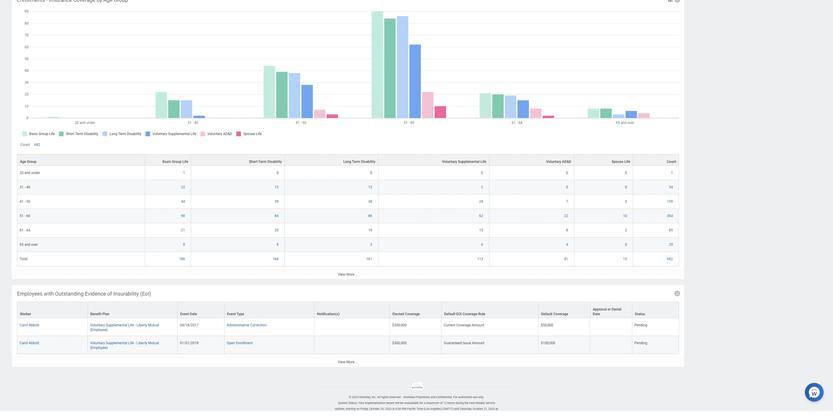 Task type: vqa. For each thing, say whether or not it's contained in the screenshot.
bottom Abbott
yes



Task type: locate. For each thing, give the bounding box(es) containing it.
default for default coverage
[[542, 312, 553, 316]]

8 down the 21 button
[[183, 243, 185, 247]]

default
[[445, 312, 456, 316], [542, 312, 553, 316]]

1 horizontal spatial date
[[593, 312, 601, 316]]

1 horizontal spatial 3
[[626, 200, 628, 204]]

disability inside 'long term disability' popup button
[[361, 160, 376, 164]]

1 horizontal spatial 2023
[[385, 407, 392, 410]]

view more ... inside employees with outstanding evidence of insurability (eoi) element
[[338, 360, 358, 364]]

2 liberty from the top
[[137, 341, 147, 345]]

38
[[369, 200, 373, 204]]

2 button down 10 button
[[626, 228, 628, 233]]

51
[[20, 214, 24, 218]]

amount down rule
[[472, 323, 485, 327]]

8 row from the top
[[17, 252, 680, 266]]

2 ... from the top
[[356, 360, 358, 364]]

1 horizontal spatial event
[[227, 312, 236, 316]]

9 row from the top
[[17, 302, 680, 318]]

1 row from the top
[[17, 154, 680, 166]]

1 event from the left
[[180, 312, 189, 316]]

22 for 22 'button' to the bottom
[[565, 214, 569, 218]]

2 carol abbott link from the top
[[20, 340, 39, 345]]

voluntary supplemental life
[[442, 160, 487, 164]]

3 button
[[626, 199, 628, 204], [371, 242, 373, 247]]

row
[[17, 154, 680, 166], [17, 166, 680, 180], [17, 180, 680, 195], [17, 195, 680, 209], [17, 209, 680, 223], [17, 223, 680, 238], [17, 238, 680, 252], [17, 252, 680, 266], [17, 302, 680, 318], [17, 318, 680, 336], [17, 336, 680, 354]]

0 horizontal spatial of
[[107, 291, 112, 297]]

outstanding
[[55, 291, 84, 297]]

footer containing © 2023 workday, inc. all rights reserved. - workday proprietary and confidential. for authorized use only. system status: your implementation tenant will be unavailable for a maximum of 12 hours during the next weekly service update; starting on friday, october 20, 2023 at 6:00 pm pacific time (los angeles) (gmt-7) until saturday, october 21, 2023 a
[[0, 382, 834, 411]]

disability right long
[[361, 160, 376, 164]]

count up age
[[21, 143, 30, 147]]

0 vertical spatial count
[[21, 143, 30, 147]]

0 vertical spatial 682 button
[[34, 142, 41, 147]]

term inside popup button
[[259, 160, 267, 164]]

1 $300,000 element from the top
[[393, 322, 407, 327]]

row containing 20 and under
[[17, 166, 680, 180]]

1 vertical spatial voluntary supplemental life - liberty mutual (employee)
[[90, 341, 159, 350]]

0 horizontal spatial term
[[259, 160, 267, 164]]

0 vertical spatial view more ... link
[[12, 270, 685, 279]]

41 for 41
[[565, 257, 569, 261]]

2 up 28 button
[[482, 185, 484, 189]]

1 mutual from the top
[[148, 323, 159, 327]]

2 $300,000 element from the top
[[393, 340, 407, 345]]

0 vertical spatial view
[[338, 273, 346, 277]]

1 vertical spatial 22
[[565, 214, 569, 218]]

more for 'enrollments - insurance coverage by age group' element
[[347, 273, 355, 277]]

default for default eoi coverage rule
[[445, 312, 456, 316]]

weekly
[[476, 401, 485, 405]]

1 more from the top
[[347, 273, 355, 277]]

2023 right ©
[[352, 396, 359, 399]]

voluntary supplemental life - liberty mutual (employee) link for 04/18/2017
[[90, 322, 159, 332]]

1 horizontal spatial 1
[[672, 171, 674, 175]]

1 vertical spatial 22 button
[[565, 214, 569, 218]]

20 down 84 button
[[275, 228, 279, 232]]

41 inside 41 - 50 element
[[20, 200, 24, 204]]

term inside popup button
[[352, 160, 360, 164]]

682 button down the 29
[[668, 257, 674, 261]]

1 view more ... from the top
[[338, 273, 358, 277]]

cell
[[315, 318, 390, 336], [591, 318, 633, 336], [591, 336, 633, 354]]

0 vertical spatial 22 button
[[181, 185, 186, 190]]

- inside © 2023 workday, inc. all rights reserved. - workday proprietary and confidential. for authorized use only. system status: your implementation tenant will be unavailable for a maximum of 12 hours during the next weekly service update; starting on friday, october 20, 2023 at 6:00 pm pacific time (los angeles) (gmt-7) until saturday, october 21, 2023 a
[[402, 396, 403, 399]]

1 carol abbott link from the top
[[20, 322, 39, 327]]

0 vertical spatial pending
[[635, 323, 648, 327]]

event type
[[227, 312, 244, 316]]

life
[[183, 160, 188, 164], [481, 160, 487, 164], [625, 160, 631, 164], [128, 323, 134, 327], [128, 341, 134, 345]]

10
[[624, 214, 628, 218]]

event for event date
[[180, 312, 189, 316]]

rights
[[382, 396, 389, 399]]

3 row from the top
[[17, 180, 680, 195]]

$50,000 element
[[541, 322, 554, 327]]

2 default from the left
[[542, 312, 553, 316]]

1 disability from the left
[[268, 160, 282, 164]]

elected coverage
[[393, 312, 420, 316]]

0 vertical spatial 22
[[181, 185, 185, 189]]

coverage for default coverage
[[554, 312, 569, 316]]

0 vertical spatial amount
[[472, 323, 485, 327]]

supplemental for open enrollment
[[106, 341, 127, 345]]

2 1 from the left
[[672, 171, 674, 175]]

0 vertical spatial liberty
[[137, 323, 147, 327]]

113 button
[[478, 257, 484, 261]]

and left under
[[24, 171, 30, 175]]

1 group from the left
[[27, 160, 37, 164]]

1 vertical spatial 20
[[275, 228, 279, 232]]

682 down the 29
[[668, 257, 674, 261]]

$50,000
[[541, 323, 554, 327]]

15 button
[[275, 185, 280, 190], [369, 185, 373, 190], [480, 228, 484, 233], [624, 257, 628, 261]]

8 button down 20 button
[[277, 242, 280, 247]]

0 vertical spatial pending element
[[635, 322, 648, 327]]

liberty for 04/18/2017
[[137, 323, 147, 327]]

0 vertical spatial 3 button
[[626, 199, 628, 204]]

event left type
[[227, 312, 236, 316]]

0
[[277, 171, 279, 175], [371, 171, 373, 175], [482, 171, 484, 175], [567, 171, 569, 175], [626, 171, 628, 175], [567, 185, 569, 189], [626, 185, 628, 189], [626, 243, 628, 247]]

2
[[482, 185, 484, 189], [626, 228, 628, 232]]

28
[[480, 200, 484, 204]]

0 horizontal spatial event
[[180, 312, 189, 316]]

1 vertical spatial 682 button
[[668, 257, 674, 261]]

2 voluntary supplemental life - liberty mutual (employee) from the top
[[90, 341, 159, 350]]

view more ... inside 'enrollments - insurance coverage by age group' element
[[338, 273, 358, 277]]

3
[[626, 200, 628, 204], [371, 243, 373, 247]]

2 row from the top
[[17, 166, 680, 180]]

coverage up $50,000 element
[[554, 312, 569, 316]]

8 button up 4 at the right bottom of page
[[567, 228, 569, 233]]

1 vertical spatial ...
[[356, 360, 358, 364]]

1 carol from the top
[[20, 323, 28, 327]]

and up maximum
[[431, 396, 436, 399]]

682 up the "age group"
[[34, 143, 40, 147]]

1 vertical spatial 682
[[668, 257, 674, 261]]

count up 54
[[667, 160, 677, 164]]

22 up 44
[[181, 185, 185, 189]]

evidence
[[85, 291, 106, 297]]

0 horizontal spatial 1
[[183, 171, 185, 175]]

1 vertical spatial 41
[[565, 257, 569, 261]]

1 vertical spatial $300,000 element
[[393, 340, 407, 345]]

0 vertical spatial and
[[24, 171, 30, 175]]

amount
[[472, 323, 485, 327], [472, 341, 485, 345]]

62
[[480, 214, 484, 218]]

2 down 10 button
[[626, 228, 628, 232]]

voluntary supplemental life - liberty mutual (employee) link
[[90, 322, 159, 332], [90, 340, 159, 350]]

1 liberty from the top
[[137, 323, 147, 327]]

1 term from the left
[[259, 160, 267, 164]]

2 view more ... link from the top
[[12, 357, 685, 367]]

21,
[[484, 407, 488, 410]]

6 row from the top
[[17, 223, 680, 238]]

pending element
[[635, 322, 648, 327], [635, 340, 648, 345]]

39 button
[[275, 199, 280, 204]]

41 inside 41 "button"
[[565, 257, 569, 261]]

29 button
[[670, 242, 674, 247]]

7 row from the top
[[17, 238, 680, 252]]

8 button down the 21 button
[[183, 242, 186, 247]]

1 ... from the top
[[356, 273, 358, 277]]

pending
[[635, 323, 648, 327], [635, 341, 648, 345]]

total element
[[20, 256, 27, 261]]

682 for leftmost 682 button
[[34, 143, 40, 147]]

voluntary ad&d button
[[490, 154, 574, 166]]

coverage right elected
[[405, 312, 420, 316]]

1 $300,000 from the top
[[393, 323, 407, 327]]

date up the 04/18/2017
[[190, 312, 197, 316]]

2 for leftmost the 2 button
[[482, 185, 484, 189]]

row containing 65 and over
[[17, 238, 680, 252]]

1 vertical spatial view
[[338, 360, 346, 364]]

basic group life
[[163, 160, 188, 164]]

disability
[[268, 160, 282, 164], [361, 160, 376, 164]]

0 vertical spatial $300,000
[[393, 323, 407, 327]]

0 horizontal spatial 8 button
[[183, 242, 186, 247]]

event for event type
[[227, 312, 236, 316]]

0 horizontal spatial 22
[[181, 185, 185, 189]]

1 voluntary supplemental life - liberty mutual (employee) link from the top
[[90, 322, 159, 332]]

0 horizontal spatial 2023
[[352, 396, 359, 399]]

term
[[259, 160, 267, 164], [352, 160, 360, 164]]

2 view more ... from the top
[[338, 360, 358, 364]]

carol abbott
[[20, 323, 39, 327], [20, 341, 39, 345]]

2 vertical spatial supplemental
[[106, 341, 127, 345]]

2 (employee) from the top
[[90, 346, 108, 350]]

1 horizontal spatial 1 button
[[672, 171, 674, 175]]

0 vertical spatial $300,000 element
[[393, 322, 407, 327]]

0 vertical spatial supplemental
[[458, 160, 480, 164]]

october down weekly
[[473, 407, 483, 410]]

682 button up the "age group"
[[34, 142, 41, 147]]

0 vertical spatial ...
[[356, 273, 358, 277]]

8 up 4 at the right bottom of page
[[567, 228, 569, 232]]

0 horizontal spatial 682
[[34, 143, 40, 147]]

0 horizontal spatial 2
[[482, 185, 484, 189]]

1 vertical spatial liberty
[[137, 341, 147, 345]]

service
[[486, 401, 496, 405]]

31
[[20, 185, 24, 189]]

22 down the 7
[[565, 214, 569, 218]]

0 vertical spatial mutual
[[148, 323, 159, 327]]

22 button down the 7
[[565, 214, 569, 218]]

carol abbott for 01/01/2018
[[20, 341, 39, 345]]

row containing 61 - 64
[[17, 223, 680, 238]]

1 horizontal spatial 22 button
[[565, 214, 569, 218]]

life inside "popup button"
[[481, 160, 487, 164]]

1 horizontal spatial 2
[[626, 228, 628, 232]]

0 horizontal spatial 3 button
[[371, 242, 373, 247]]

more inside employees with outstanding evidence of insurability (eoi) element
[[347, 360, 355, 364]]

2 carol from the top
[[20, 341, 28, 345]]

disability for short term disability
[[268, 160, 282, 164]]

20 inside button
[[275, 228, 279, 232]]

open enrollment
[[227, 341, 253, 345]]

date down approval
[[593, 312, 601, 316]]

1 vertical spatial carol abbott link
[[20, 340, 39, 345]]

1 horizontal spatial disability
[[361, 160, 376, 164]]

0 vertical spatial more
[[347, 273, 355, 277]]

20 button
[[275, 228, 280, 233]]

1 horizontal spatial group
[[172, 160, 182, 164]]

2023 right 21,
[[489, 407, 495, 410]]

$300,000 for current coverage amount
[[393, 323, 407, 327]]

$300,000 element
[[393, 322, 407, 327], [393, 340, 407, 345]]

54 button
[[670, 185, 674, 190]]

20 down age
[[20, 171, 24, 175]]

0 vertical spatial 41
[[20, 200, 24, 204]]

2 view from the top
[[338, 360, 346, 364]]

1 pending element from the top
[[635, 322, 648, 327]]

2 voluntary supplemental life - liberty mutual (employee) link from the top
[[90, 340, 159, 350]]

2 term from the left
[[352, 160, 360, 164]]

1 vertical spatial carol
[[20, 341, 28, 345]]

(eoi)
[[140, 291, 151, 297]]

0 horizontal spatial 1 button
[[183, 171, 186, 175]]

0 horizontal spatial disability
[[268, 160, 282, 164]]

disability right short
[[268, 160, 282, 164]]

40
[[26, 185, 30, 189]]

44
[[181, 200, 185, 204]]

0 vertical spatial voluntary supplemental life - liberty mutual (employee) link
[[90, 322, 159, 332]]

1 vertical spatial of
[[440, 401, 443, 405]]

1 horizontal spatial october
[[473, 407, 483, 410]]

22 button up 44
[[181, 185, 186, 190]]

1 vertical spatial abbott
[[29, 341, 39, 345]]

1 up the "54" button
[[672, 171, 674, 175]]

1 horizontal spatial 682
[[668, 257, 674, 261]]

1 horizontal spatial 8 button
[[277, 242, 280, 247]]

more inside 'enrollments - insurance coverage by age group' element
[[347, 273, 355, 277]]

0 horizontal spatial 2 button
[[482, 185, 484, 190]]

1 vertical spatial more
[[347, 360, 355, 364]]

1 vertical spatial pending element
[[635, 340, 648, 345]]

22
[[181, 185, 185, 189], [565, 214, 569, 218]]

coverage down the default eoi coverage rule
[[457, 323, 471, 327]]

2 group from the left
[[172, 160, 182, 164]]

1 horizontal spatial default
[[542, 312, 553, 316]]

1 default from the left
[[445, 312, 456, 316]]

11 row from the top
[[17, 336, 680, 354]]

... inside 'enrollments - insurance coverage by age group' element
[[356, 273, 358, 277]]

term right short
[[259, 160, 267, 164]]

event up the 04/18/2017
[[180, 312, 189, 316]]

default up $50,000 element
[[542, 312, 553, 316]]

8 down 20 button
[[277, 243, 279, 247]]

159
[[668, 200, 674, 204]]

2 pending from the top
[[635, 341, 648, 345]]

1 voluntary supplemental life - liberty mutual (employee) from the top
[[90, 323, 159, 332]]

voluntary inside "popup button"
[[442, 160, 457, 164]]

0 vertical spatial 3
[[626, 200, 628, 204]]

benefit plan
[[90, 312, 109, 316]]

2 button up 28 button
[[482, 185, 484, 190]]

28 button
[[480, 199, 484, 204]]

41 down 4 at the right bottom of page
[[565, 257, 569, 261]]

1 vertical spatial 3 button
[[371, 242, 373, 247]]

38 button
[[369, 199, 373, 204]]

of left 12
[[440, 401, 443, 405]]

2 mutual from the top
[[148, 341, 159, 345]]

1 view from the top
[[338, 273, 346, 277]]

4
[[567, 243, 569, 247]]

90 button
[[181, 214, 186, 218]]

1 (employee) from the top
[[90, 328, 108, 332]]

1 horizontal spatial 20
[[275, 228, 279, 232]]

group right basic
[[172, 160, 182, 164]]

3 button up 10 button
[[626, 199, 628, 204]]

2 $300,000 from the top
[[393, 341, 407, 345]]

spouse life
[[612, 160, 631, 164]]

view inside employees with outstanding evidence of insurability (eoi) element
[[338, 360, 346, 364]]

supplemental inside voluntary supplemental life "popup button"
[[458, 160, 480, 164]]

mutual
[[148, 323, 159, 327], [148, 341, 159, 345]]

682 for bottommost 682 button
[[668, 257, 674, 261]]

3 down the 19 button at the bottom
[[371, 243, 373, 247]]

1 vertical spatial mutual
[[148, 341, 159, 345]]

carol abbott link
[[20, 322, 39, 327], [20, 340, 39, 345]]

3 button down the 19 button at the bottom
[[371, 242, 373, 247]]

50
[[26, 200, 30, 204]]

current
[[444, 323, 456, 327]]

1 vertical spatial count
[[667, 160, 677, 164]]

amount right issue
[[472, 341, 485, 345]]

0 vertical spatial carol
[[20, 323, 28, 327]]

event type button
[[225, 302, 314, 318]]

friday,
[[361, 407, 369, 410]]

2 pending element from the top
[[635, 340, 648, 345]]

1 1 from the left
[[183, 171, 185, 175]]

5 row from the top
[[17, 209, 680, 223]]

1 vertical spatial voluntary supplemental life - liberty mutual (employee) link
[[90, 340, 159, 350]]

0 horizontal spatial 682 button
[[34, 142, 41, 147]]

october down the implementation on the left bottom of page
[[370, 407, 380, 410]]

amount for current coverage amount
[[472, 323, 485, 327]]

1 vertical spatial view more ... link
[[12, 357, 685, 367]]

... inside employees with outstanding evidence of insurability (eoi) element
[[356, 360, 358, 364]]

supplemental for administrative correction
[[106, 323, 127, 327]]

8
[[567, 228, 569, 232], [183, 243, 185, 247], [277, 243, 279, 247]]

86
[[369, 214, 373, 218]]

0 horizontal spatial october
[[370, 407, 380, 410]]

1 down basic group life at top
[[183, 171, 185, 175]]

next
[[470, 401, 475, 405]]

term right long
[[352, 160, 360, 164]]

0 horizontal spatial 20
[[20, 171, 24, 175]]

configure enrollments - insurance coverage by age group image
[[675, 0, 681, 3]]

1 vertical spatial (employee)
[[90, 346, 108, 350]]

more for employees with outstanding evidence of insurability (eoi) element
[[347, 360, 355, 364]]

the
[[465, 401, 469, 405]]

2 vertical spatial and
[[431, 396, 436, 399]]

1 horizontal spatial 22
[[565, 214, 569, 218]]

view for employees with outstanding evidence of insurability (eoi) element
[[338, 360, 346, 364]]

60
[[26, 214, 30, 218]]

1 vertical spatial pending
[[635, 341, 648, 345]]

1 horizontal spatial of
[[440, 401, 443, 405]]

20 for 20
[[275, 228, 279, 232]]

0 vertical spatial carol abbott link
[[20, 322, 39, 327]]

0 horizontal spatial group
[[27, 160, 37, 164]]

will
[[395, 401, 400, 405]]

41 left 50
[[20, 200, 24, 204]]

2 abbott from the top
[[29, 341, 39, 345]]

ad&d
[[563, 160, 572, 164]]

1 button down basic group life at top
[[183, 171, 186, 175]]

2 date from the left
[[593, 312, 601, 316]]

view inside 'enrollments - insurance coverage by age group' element
[[338, 273, 346, 277]]

1 horizontal spatial 3 button
[[626, 199, 628, 204]]

employees with outstanding evidence of insurability (eoi) element
[[12, 285, 685, 367]]

2 event from the left
[[227, 312, 236, 316]]

1 button up the "54" button
[[672, 171, 674, 175]]

161 button
[[367, 257, 373, 261]]

group right age
[[27, 160, 37, 164]]

3 up 10 button
[[626, 200, 628, 204]]

1 view more ... link from the top
[[12, 270, 685, 279]]

voluntary supplemental life - liberty mutual (employee)
[[90, 323, 159, 332], [90, 341, 159, 350]]

footer
[[0, 382, 834, 411]]

166
[[273, 257, 279, 261]]

short term disability
[[249, 160, 282, 164]]

2 disability from the left
[[361, 160, 376, 164]]

total
[[20, 257, 27, 261]]

2 more from the top
[[347, 360, 355, 364]]

guaranteed
[[444, 341, 462, 345]]

current coverage amount element
[[444, 322, 485, 327]]

0 vertical spatial voluntary supplemental life - liberty mutual (employee)
[[90, 323, 159, 332]]

0 horizontal spatial 41
[[20, 200, 24, 204]]

2023 left at
[[385, 407, 392, 410]]

default left eoi
[[445, 312, 456, 316]]

1 carol abbott from the top
[[20, 323, 39, 327]]

4 row from the top
[[17, 195, 680, 209]]

row containing total
[[17, 252, 680, 266]]

$100,000 element
[[541, 340, 556, 345]]

and right 65
[[24, 243, 30, 247]]

1 vertical spatial supplemental
[[106, 323, 127, 327]]

$300,000
[[393, 323, 407, 327], [393, 341, 407, 345]]

1 horizontal spatial count
[[667, 160, 677, 164]]

0 vertical spatial view more ...
[[338, 273, 358, 277]]

354 button
[[668, 214, 674, 218]]

disability inside short term disability popup button
[[268, 160, 282, 164]]

41
[[20, 200, 24, 204], [565, 257, 569, 261]]

2 1 button from the left
[[672, 171, 674, 175]]

0 horizontal spatial 3
[[371, 243, 373, 247]]

elected
[[393, 312, 405, 316]]

2 carol abbott from the top
[[20, 341, 39, 345]]

of
[[107, 291, 112, 297], [440, 401, 443, 405]]

of right the evidence
[[107, 291, 112, 297]]

1 abbott from the top
[[29, 323, 39, 327]]

abbott for 01/01/2018
[[29, 341, 39, 345]]

1 vertical spatial carol abbott
[[20, 341, 39, 345]]

51 - 60 element
[[20, 213, 30, 218]]



Task type: describe. For each thing, give the bounding box(es) containing it.
approval
[[593, 307, 607, 311]]

cell for current coverage amount
[[591, 318, 633, 336]]

(employee) for 04/18/2017
[[90, 328, 108, 332]]

2 horizontal spatial 8 button
[[567, 228, 569, 233]]

coverage right eoi
[[463, 312, 478, 316]]

long term disability
[[344, 160, 376, 164]]

group for basic
[[172, 160, 182, 164]]

90
[[181, 214, 185, 218]]

6:00
[[396, 407, 402, 410]]

mutual for 01/01/2018
[[148, 341, 159, 345]]

under
[[31, 171, 40, 175]]

1 horizontal spatial 2 button
[[626, 228, 628, 233]]

carol for 04/18/2017
[[20, 323, 28, 327]]

for
[[454, 396, 458, 399]]

default coverage
[[542, 312, 569, 316]]

and inside © 2023 workday, inc. all rights reserved. - workday proprietary and confidential. for authorized use only. system status: your implementation tenant will be unavailable for a maximum of 12 hours during the next weekly service update; starting on friday, october 20, 2023 at 6:00 pm pacific time (los angeles) (gmt-7) until saturday, october 21, 2023 a
[[431, 396, 436, 399]]

date inside 'approval or denial date'
[[593, 312, 601, 316]]

starting
[[346, 407, 356, 410]]

113
[[478, 257, 484, 261]]

authorized
[[459, 396, 472, 399]]

guaranteed issue amount
[[444, 341, 485, 345]]

$300,000 element for guaranteed issue amount
[[393, 340, 407, 345]]

62 button
[[480, 214, 484, 218]]

64
[[26, 228, 30, 232]]

85 button
[[670, 228, 674, 233]]

1 vertical spatial 3
[[371, 243, 373, 247]]

row containing 31 - 40
[[17, 180, 680, 195]]

saturday,
[[460, 407, 472, 410]]

6
[[482, 243, 484, 247]]

354
[[668, 214, 674, 218]]

voluntary supplemental life - liberty mutual (employee) for 04/18/2017
[[90, 323, 159, 332]]

41 for 41 - 50
[[20, 200, 24, 204]]

at
[[393, 407, 395, 410]]

21 button
[[181, 228, 186, 233]]

term for short
[[259, 160, 267, 164]]

61 - 64 element
[[20, 227, 30, 232]]

view more ... for employees with outstanding evidence of insurability (eoi) element
[[338, 360, 358, 364]]

age
[[20, 160, 26, 164]]

disability for long term disability
[[361, 160, 376, 164]]

voluntary supplemental life - liberty mutual (employee) for 01/01/2018
[[90, 341, 159, 350]]

1 october from the left
[[370, 407, 380, 410]]

maximum
[[427, 401, 440, 405]]

84
[[275, 214, 279, 218]]

2 horizontal spatial 8
[[567, 228, 569, 232]]

administrative
[[227, 323, 250, 327]]

voluntary supplemental life - liberty mutual (employee) link for 01/01/2018
[[90, 340, 159, 350]]

open enrollment link
[[227, 340, 253, 345]]

voluntary ad&d
[[547, 160, 572, 164]]

coverage for current coverage amount
[[457, 323, 471, 327]]

reserved.
[[390, 396, 402, 399]]

plan
[[102, 312, 109, 316]]

1 pending from the top
[[635, 323, 648, 327]]

mutual for 04/18/2017
[[148, 323, 159, 327]]

20 and under element
[[20, 170, 40, 175]]

all
[[377, 396, 381, 399]]

of inside © 2023 workday, inc. all rights reserved. - workday proprietary and confidential. for authorized use only. system status: your implementation tenant will be unavailable for a maximum of 12 hours during the next weekly service update; starting on friday, october 20, 2023 at 6:00 pm pacific time (los angeles) (gmt-7) until saturday, october 21, 2023 a
[[440, 401, 443, 405]]

term for long
[[352, 160, 360, 164]]

2 october from the left
[[473, 407, 483, 410]]

54
[[670, 185, 674, 189]]

view more ... for 'enrollments - insurance coverage by age group' element
[[338, 273, 358, 277]]

row containing age group
[[17, 154, 680, 166]]

20 for 20 and under
[[20, 171, 24, 175]]

186 button
[[179, 257, 186, 261]]

group for age
[[27, 160, 37, 164]]

count inside popup button
[[667, 160, 677, 164]]

benefit
[[90, 312, 102, 316]]

1 1 button from the left
[[183, 171, 186, 175]]

1 date from the left
[[190, 312, 197, 316]]

and for 65
[[24, 243, 30, 247]]

pacific
[[407, 407, 416, 410]]

employees with outstanding evidence of insurability (eoi)
[[17, 291, 151, 297]]

01/01/2018
[[180, 341, 199, 345]]

denial
[[612, 307, 622, 311]]

12
[[444, 401, 447, 405]]

61 - 64
[[20, 228, 30, 232]]

view more ... link for employees with outstanding evidence of insurability (eoi) element
[[12, 357, 685, 367]]

$300,000 element for current coverage amount
[[393, 322, 407, 327]]

0 horizontal spatial 22 button
[[181, 185, 186, 190]]

configure employees with outstanding evidence of insurability (eoi) image
[[675, 290, 681, 297]]

19
[[369, 228, 373, 232]]

85
[[670, 228, 674, 232]]

2 horizontal spatial 2023
[[489, 407, 495, 410]]

29
[[670, 243, 674, 247]]

7)
[[451, 407, 453, 410]]

administrative correction link
[[227, 322, 267, 327]]

view for 'enrollments - insurance coverage by age group' element
[[338, 273, 346, 277]]

or
[[608, 307, 611, 311]]

rule
[[479, 312, 486, 316]]

166 button
[[273, 257, 280, 261]]

notification(s) button
[[315, 302, 390, 318]]

amount for guaranteed issue amount
[[472, 341, 485, 345]]

during
[[456, 401, 464, 405]]

row containing approval or denial date
[[17, 302, 680, 318]]

carol abbott link for 04/18/2017
[[20, 322, 39, 327]]

eoi
[[457, 312, 462, 316]]

abbott for 04/18/2017
[[29, 323, 39, 327]]

and for 20
[[24, 171, 30, 175]]

age group button
[[17, 154, 145, 166]]

carol for 01/01/2018
[[20, 341, 28, 345]]

angeles)
[[431, 407, 442, 410]]

enrollment
[[236, 341, 253, 345]]

51 - 60
[[20, 214, 30, 218]]

voluntary inside popup button
[[547, 160, 562, 164]]

20 and under
[[20, 171, 40, 175]]

(employee) for 01/01/2018
[[90, 346, 108, 350]]

your
[[359, 401, 364, 405]]

(los
[[424, 407, 430, 410]]

liberty for 01/01/2018
[[137, 341, 147, 345]]

row containing 41 - 50
[[17, 195, 680, 209]]

19 button
[[369, 228, 373, 233]]

22 for 22 'button' to the left
[[181, 185, 185, 189]]

2 for the right the 2 button
[[626, 228, 628, 232]]

use
[[473, 396, 478, 399]]

count button
[[634, 154, 679, 166]]

short
[[249, 160, 258, 164]]

spouse
[[612, 160, 624, 164]]

65 and over element
[[20, 241, 38, 247]]

status:
[[349, 401, 358, 405]]

©
[[349, 396, 352, 399]]

enrollments - insurance coverage by age group element
[[12, 0, 685, 279]]

spouse life button
[[575, 154, 633, 166]]

10 row from the top
[[17, 318, 680, 336]]

workday
[[404, 396, 415, 399]]

long
[[344, 160, 351, 164]]

age group
[[20, 160, 37, 164]]

approval or denial date
[[593, 307, 622, 316]]

0 horizontal spatial count
[[21, 143, 30, 147]]

carol abbott for 04/18/2017
[[20, 323, 39, 327]]

voluntary supplemental life button
[[379, 154, 489, 166]]

0 vertical spatial of
[[107, 291, 112, 297]]

proprietary
[[416, 396, 430, 399]]

until
[[454, 407, 460, 410]]

row containing 51 - 60
[[17, 209, 680, 223]]

65
[[20, 243, 24, 247]]

guaranteed issue amount element
[[444, 340, 485, 345]]

61
[[20, 228, 24, 232]]

0 horizontal spatial 8
[[183, 243, 185, 247]]

... for employees with outstanding evidence of insurability (eoi) element
[[356, 360, 358, 364]]

$300,000 for guaranteed issue amount
[[393, 341, 407, 345]]

84 button
[[275, 214, 280, 218]]

cell for guaranteed issue amount
[[591, 336, 633, 354]]

(gmt-
[[443, 407, 451, 410]]

default eoi coverage rule button
[[442, 302, 539, 318]]

21
[[181, 228, 185, 232]]

1 horizontal spatial 8
[[277, 243, 279, 247]]

coverage for elected coverage
[[405, 312, 420, 316]]

20,
[[381, 407, 385, 410]]

31 - 40 element
[[20, 184, 30, 189]]

only.
[[479, 396, 485, 399]]

41 - 50 element
[[20, 198, 30, 204]]

... for 'enrollments - insurance coverage by age group' element
[[356, 273, 358, 277]]

with
[[44, 291, 54, 297]]

employees
[[17, 291, 43, 297]]

view more ... link for 'enrollments - insurance coverage by age group' element
[[12, 270, 685, 279]]

hours
[[448, 401, 455, 405]]

confidential.
[[437, 396, 453, 399]]

carol abbott link for 01/01/2018
[[20, 340, 39, 345]]

pm
[[402, 407, 407, 410]]



